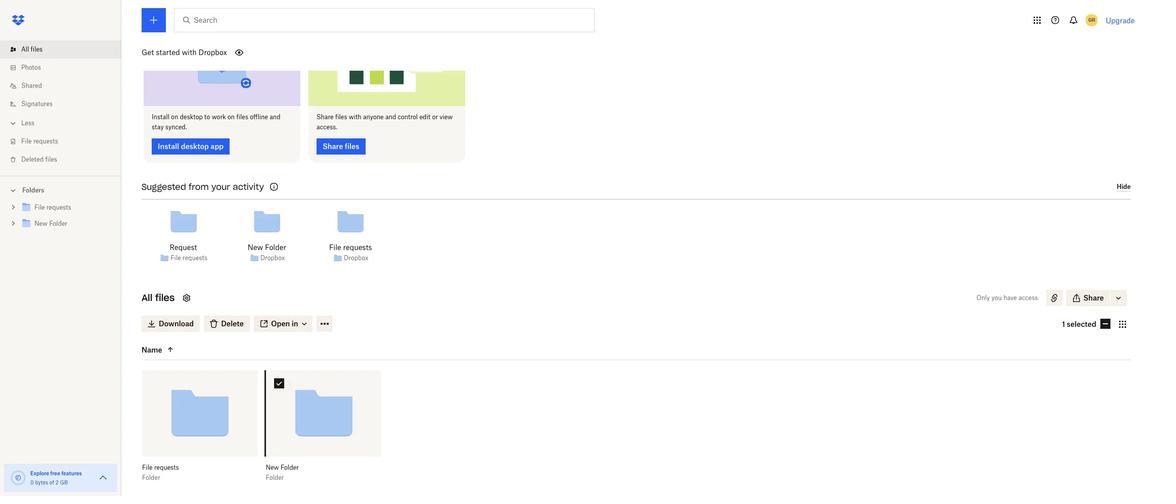 Task type: locate. For each thing, give the bounding box(es) containing it.
group containing file requests
[[0, 198, 121, 240]]

file requests link
[[8, 133, 121, 151], [20, 201, 113, 215], [329, 242, 372, 253], [171, 253, 207, 264]]

0 horizontal spatial new folder link
[[20, 218, 113, 231]]

signatures link
[[8, 95, 121, 113]]

new folder
[[34, 220, 67, 228], [248, 243, 286, 252]]

offline
[[250, 113, 268, 121]]

2 and from the left
[[385, 113, 396, 121]]

share up selected
[[1084, 294, 1104, 302]]

1 horizontal spatial all files
[[142, 292, 175, 304]]

1 vertical spatial install
[[158, 142, 179, 151]]

0 horizontal spatial dropbox link
[[260, 253, 285, 264]]

1 horizontal spatial dropbox link
[[344, 253, 368, 264]]

gb
[[60, 480, 68, 486]]

2 vertical spatial new
[[266, 464, 279, 472]]

folder, file requests row
[[142, 371, 258, 490]]

with left anyone
[[349, 113, 362, 121]]

upgrade link
[[1106, 16, 1135, 25]]

0 vertical spatial install
[[152, 113, 170, 121]]

1
[[1063, 320, 1066, 329]]

install inside button
[[158, 142, 179, 151]]

Search text field
[[194, 15, 574, 26]]

files left the offline
[[236, 113, 248, 121]]

0 horizontal spatial with
[[182, 48, 197, 57]]

desktop
[[180, 113, 203, 121], [181, 142, 209, 151]]

2 horizontal spatial dropbox
[[344, 255, 368, 262]]

free
[[50, 471, 60, 477]]

file
[[21, 138, 32, 145], [34, 204, 45, 211], [329, 243, 341, 252], [171, 255, 181, 262], [142, 464, 153, 472]]

and left the control
[[385, 113, 396, 121]]

download
[[159, 320, 194, 328]]

install down the "synced."
[[158, 142, 179, 151]]

dropbox link
[[260, 253, 285, 264], [344, 253, 368, 264]]

list
[[0, 34, 121, 176]]

file requests link inside list
[[8, 133, 121, 151]]

0 vertical spatial share
[[317, 113, 334, 121]]

desktop left "to"
[[180, 113, 203, 121]]

0 vertical spatial desktop
[[180, 113, 203, 121]]

0 vertical spatial all
[[21, 46, 29, 53]]

photos
[[21, 64, 41, 71]]

less image
[[8, 118, 18, 129]]

new folder link
[[20, 218, 113, 231], [248, 242, 286, 253]]

suggested
[[142, 182, 186, 192]]

install
[[152, 113, 170, 121], [158, 142, 179, 151]]

all up the download button
[[142, 292, 152, 304]]

share inside share files with anyone and control edit or view access.
[[317, 113, 334, 121]]

1 vertical spatial new folder
[[248, 243, 286, 252]]

1 horizontal spatial new folder
[[248, 243, 286, 252]]

1 vertical spatial all
[[142, 292, 152, 304]]

share files button
[[317, 138, 366, 155]]

with
[[182, 48, 197, 57], [349, 113, 362, 121]]

share
[[317, 113, 334, 121], [323, 142, 343, 151], [1084, 294, 1104, 302]]

name button
[[142, 344, 227, 356]]

folder
[[49, 220, 67, 228], [265, 243, 286, 252], [281, 464, 299, 472], [142, 475, 160, 482], [266, 475, 284, 482]]

new inside new folder folder
[[266, 464, 279, 472]]

dropbox
[[199, 48, 227, 57], [260, 255, 285, 262], [344, 255, 368, 262]]

all files up photos
[[21, 46, 43, 53]]

upgrade
[[1106, 16, 1135, 25]]

1 vertical spatial with
[[349, 113, 362, 121]]

folder inside file requests folder
[[142, 475, 160, 482]]

open in button
[[254, 316, 312, 332]]

request link
[[170, 242, 197, 253]]

1 horizontal spatial and
[[385, 113, 396, 121]]

signatures
[[21, 100, 53, 108]]

in
[[292, 320, 298, 328]]

2 horizontal spatial new
[[266, 464, 279, 472]]

0 horizontal spatial dropbox
[[199, 48, 227, 57]]

desktop left app
[[181, 142, 209, 151]]

install on desktop to work on files offline and stay synced.
[[152, 113, 281, 131]]

dropbox link for folder
[[260, 253, 285, 264]]

gr
[[1089, 17, 1096, 23]]

new
[[34, 220, 48, 228], [248, 243, 263, 252], [266, 464, 279, 472]]

hide
[[1117, 183, 1131, 191]]

all files
[[21, 46, 43, 53], [142, 292, 175, 304]]

all files left folder settings "image"
[[142, 292, 175, 304]]

selected
[[1067, 320, 1097, 329]]

0 vertical spatial all files
[[21, 46, 43, 53]]

on
[[171, 113, 178, 121], [228, 113, 235, 121]]

and
[[270, 113, 281, 121], [385, 113, 396, 121]]

dropbox for new
[[260, 255, 285, 262]]

1 horizontal spatial with
[[349, 113, 362, 121]]

files up 'access.'
[[335, 113, 347, 121]]

1 dropbox link from the left
[[260, 253, 285, 264]]

group
[[0, 198, 121, 240]]

share up 'access.'
[[317, 113, 334, 121]]

0 vertical spatial with
[[182, 48, 197, 57]]

1 vertical spatial desktop
[[181, 142, 209, 151]]

file requests button
[[142, 464, 236, 473]]

file requests
[[21, 138, 58, 145], [34, 204, 71, 211], [329, 243, 372, 252], [171, 255, 207, 262]]

0 horizontal spatial and
[[270, 113, 281, 121]]

1 horizontal spatial dropbox
[[260, 255, 285, 262]]

2 on from the left
[[228, 113, 235, 121]]

with inside share files with anyone and control edit or view access.
[[349, 113, 362, 121]]

file requests inside list
[[21, 138, 58, 145]]

0 vertical spatial new folder link
[[20, 218, 113, 231]]

shared
[[21, 82, 42, 90]]

files up photos
[[31, 46, 43, 53]]

anyone
[[363, 113, 384, 121]]

install up stay at the top of the page
[[152, 113, 170, 121]]

request
[[170, 243, 197, 252]]

2 dropbox link from the left
[[344, 253, 368, 264]]

all up photos
[[21, 46, 29, 53]]

with right started
[[182, 48, 197, 57]]

requests
[[33, 138, 58, 145], [46, 204, 71, 211], [343, 243, 372, 252], [183, 255, 207, 262], [154, 464, 179, 472]]

1 and from the left
[[270, 113, 281, 121]]

on up the "synced."
[[171, 113, 178, 121]]

requests inside list
[[33, 138, 58, 145]]

0 horizontal spatial all
[[21, 46, 29, 53]]

0 vertical spatial new folder
[[34, 220, 67, 228]]

access.
[[317, 123, 338, 131]]

and right the offline
[[270, 113, 281, 121]]

1 horizontal spatial on
[[228, 113, 235, 121]]

2 vertical spatial share
[[1084, 294, 1104, 302]]

on right the work
[[228, 113, 235, 121]]

only
[[977, 294, 990, 302]]

share inside share files button
[[323, 142, 343, 151]]

1 horizontal spatial new folder link
[[248, 242, 286, 253]]

1 horizontal spatial new
[[248, 243, 263, 252]]

1 vertical spatial share
[[323, 142, 343, 151]]

0 horizontal spatial all files
[[21, 46, 43, 53]]

of
[[49, 480, 54, 486]]

all files link
[[8, 40, 121, 59]]

access
[[1019, 294, 1038, 302]]

all
[[21, 46, 29, 53], [142, 292, 152, 304]]

0 horizontal spatial new
[[34, 220, 48, 228]]

share down 'access.'
[[323, 142, 343, 151]]

open
[[271, 320, 290, 328]]

files
[[31, 46, 43, 53], [236, 113, 248, 121], [335, 113, 347, 121], [345, 142, 360, 151], [45, 156, 57, 163], [155, 292, 175, 304]]

0 horizontal spatial on
[[171, 113, 178, 121]]

photos link
[[8, 59, 121, 77]]

install inside 'install on desktop to work on files offline and stay synced.'
[[152, 113, 170, 121]]

share inside button
[[1084, 294, 1104, 302]]

files down share files with anyone and control edit or view access.
[[345, 142, 360, 151]]

all files inside "link"
[[21, 46, 43, 53]]



Task type: describe. For each thing, give the bounding box(es) containing it.
explore free features 0 bytes of 2 gb
[[30, 471, 82, 486]]

install desktop app
[[158, 142, 224, 151]]

folders
[[22, 187, 44, 194]]

control
[[398, 113, 418, 121]]

files right deleted
[[45, 156, 57, 163]]

dropbox link for requests
[[344, 253, 368, 264]]

download button
[[142, 316, 200, 332]]

deleted files
[[21, 156, 57, 163]]

1 selected
[[1063, 320, 1097, 329]]

files inside "link"
[[31, 46, 43, 53]]

explore
[[30, 471, 49, 477]]

share files
[[323, 142, 360, 151]]

files left folder settings "image"
[[155, 292, 175, 304]]

install desktop app button
[[152, 138, 230, 155]]

to
[[204, 113, 210, 121]]

1 vertical spatial new folder link
[[248, 242, 286, 253]]

files inside share files with anyone and control edit or view access.
[[335, 113, 347, 121]]

quota usage element
[[10, 471, 26, 487]]

all inside "link"
[[21, 46, 29, 53]]

edit
[[420, 113, 431, 121]]

1 vertical spatial new
[[248, 243, 263, 252]]

activity
[[233, 182, 264, 192]]

hide button
[[1117, 183, 1131, 192]]

files inside button
[[345, 142, 360, 151]]

stay
[[152, 123, 164, 131]]

install for install desktop app
[[158, 142, 179, 151]]

from
[[189, 182, 209, 192]]

gr button
[[1084, 12, 1100, 28]]

files inside 'install on desktop to work on files offline and stay synced.'
[[236, 113, 248, 121]]

deleted files link
[[8, 151, 121, 169]]

share for share files with anyone and control edit or view access.
[[317, 113, 334, 121]]

new folder button
[[266, 464, 359, 473]]

only you have access
[[977, 294, 1038, 302]]

get started with dropbox
[[142, 48, 227, 57]]

dropbox image
[[8, 10, 28, 30]]

view
[[440, 113, 453, 121]]

share files with anyone and control edit or view access.
[[317, 113, 453, 131]]

open in
[[271, 320, 298, 328]]

new folder folder
[[266, 464, 299, 482]]

1 horizontal spatial all
[[142, 292, 152, 304]]

1 on from the left
[[171, 113, 178, 121]]

have
[[1004, 294, 1017, 302]]

share button
[[1067, 290, 1111, 306]]

your
[[211, 182, 230, 192]]

get
[[142, 48, 154, 57]]

name
[[142, 346, 162, 354]]

0 vertical spatial new
[[34, 220, 48, 228]]

with for files
[[349, 113, 362, 121]]

app
[[211, 142, 224, 151]]

file inside file requests folder
[[142, 464, 153, 472]]

deleted
[[21, 156, 44, 163]]

started
[[156, 48, 180, 57]]

work
[[212, 113, 226, 121]]

file requests folder
[[142, 464, 179, 482]]

desktop inside 'install on desktop to work on files offline and stay synced.'
[[180, 113, 203, 121]]

bytes
[[35, 480, 48, 486]]

folder settings image
[[181, 292, 193, 304]]

all files list item
[[0, 40, 121, 59]]

requests inside file requests folder
[[154, 464, 179, 472]]

0 horizontal spatial new folder
[[34, 220, 67, 228]]

less
[[21, 119, 34, 127]]

delete button
[[204, 316, 250, 332]]

1 vertical spatial all files
[[142, 292, 175, 304]]

synced.
[[165, 123, 187, 131]]

folders button
[[0, 183, 121, 198]]

install for install on desktop to work on files offline and stay synced.
[[152, 113, 170, 121]]

you
[[992, 294, 1002, 302]]

shared link
[[8, 77, 121, 95]]

dropbox for file
[[344, 255, 368, 262]]

delete
[[221, 320, 244, 328]]

0
[[30, 480, 34, 486]]

and inside share files with anyone and control edit or view access.
[[385, 113, 396, 121]]

list containing all files
[[0, 34, 121, 176]]

and inside 'install on desktop to work on files offline and stay synced.'
[[270, 113, 281, 121]]

features
[[61, 471, 82, 477]]

with for started
[[182, 48, 197, 57]]

desktop inside button
[[181, 142, 209, 151]]

folder, new folder row
[[266, 371, 381, 490]]

or
[[432, 113, 438, 121]]

suggested from your activity
[[142, 182, 264, 192]]

share for share files
[[323, 142, 343, 151]]

2
[[56, 480, 59, 486]]



Task type: vqa. For each thing, say whether or not it's contained in the screenshot.
/resume.pdf image
no



